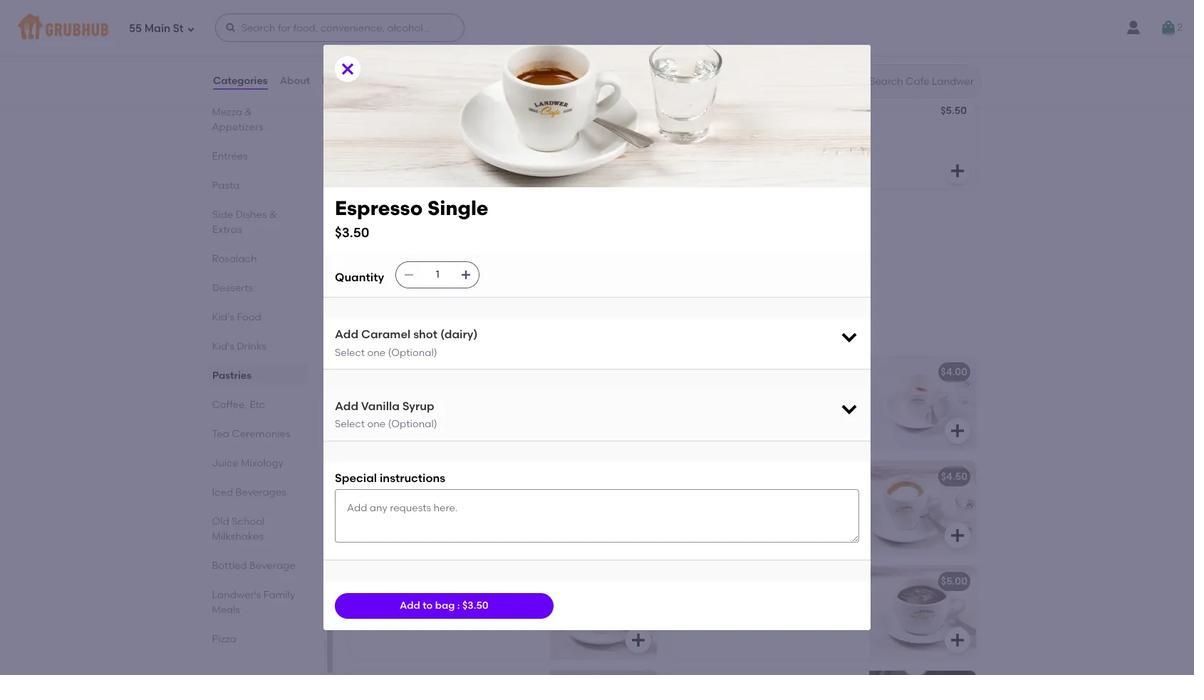 Task type: vqa. For each thing, say whether or not it's contained in the screenshot.
coconut, at the left of page
no



Task type: describe. For each thing, give the bounding box(es) containing it.
old school milkshakes tab
[[212, 515, 302, 545]]

add to bag : $3.50
[[400, 600, 489, 612]]

kid's food
[[212, 312, 262, 324]]

macchiato double image
[[870, 462, 977, 555]]

about button
[[279, 56, 311, 107]]

butter
[[358, 106, 388, 118]]

single for espresso single $3.50
[[428, 196, 489, 220]]

2 button
[[1161, 15, 1183, 41]]

Special instructions text field
[[335, 490, 860, 543]]

espresso for espresso double
[[677, 366, 720, 379]]

add caramel shot (dairy) select one (optional)
[[335, 328, 478, 359]]

categories
[[213, 75, 268, 87]]

single for macchiato single
[[413, 471, 443, 483]]

desserts tab
[[212, 281, 302, 296]]

juice
[[212, 458, 239, 470]]

tea
[[212, 428, 230, 441]]

reviews button
[[322, 56, 363, 107]]

reviews
[[322, 75, 362, 87]]

kid's drinks
[[212, 341, 267, 353]]

extras
[[212, 224, 242, 236]]

espresso for espresso single $3.50
[[335, 196, 423, 220]]

pasta
[[212, 180, 240, 192]]

macchiato
[[358, 471, 411, 483]]

bag
[[435, 600, 455, 612]]

pizza
[[212, 634, 237, 646]]

mezza & appetizers
[[212, 106, 264, 133]]

pastries tab
[[212, 369, 302, 384]]

2
[[1178, 21, 1183, 33]]

$5.00 for americano
[[622, 576, 649, 588]]

macchiato single button
[[349, 462, 657, 555]]

mezza
[[212, 106, 243, 118]]

1 horizontal spatial coffee,
[[346, 324, 402, 342]]

tea ceremonies tab
[[212, 427, 302, 442]]

bottled
[[212, 560, 248, 572]]

categories button
[[212, 56, 269, 107]]

butter croissant
[[358, 106, 438, 118]]

milkshakes
[[212, 531, 264, 543]]

macchiato single
[[358, 471, 443, 483]]

iced beverages
[[212, 487, 287, 499]]

juice mixology tab
[[212, 456, 302, 471]]

chocolate croissant image
[[550, 202, 657, 294]]

& inside mezza & appetizers
[[245, 106, 253, 118]]

food
[[237, 312, 262, 324]]

add for add to bag
[[400, 600, 420, 612]]

mixology
[[241, 458, 284, 470]]

main navigation navigation
[[0, 0, 1195, 56]]

americano large
[[677, 576, 762, 588]]

kid's for kid's food
[[212, 312, 235, 324]]

:
[[458, 600, 460, 612]]

shot
[[414, 328, 438, 342]]

iced
[[212, 487, 234, 499]]

espresso single
[[358, 366, 433, 379]]

one inside add caramel shot (dairy) select one (optional)
[[367, 347, 386, 359]]

main
[[144, 22, 170, 35]]

55
[[129, 22, 142, 35]]

$5.50
[[941, 105, 967, 117]]

1 horizontal spatial pastries
[[346, 63, 407, 81]]

$4.50 button
[[669, 462, 977, 555]]

pasta tab
[[212, 178, 302, 193]]

drinks
[[237, 341, 267, 353]]

st
[[173, 22, 184, 35]]

juice mixology
[[212, 458, 284, 470]]

croissant for almond croissant
[[718, 106, 765, 118]]

coffee, etc tab
[[212, 398, 302, 413]]

iced beverages tab
[[212, 485, 302, 500]]

$4.00
[[941, 366, 968, 379]]

Input item quantity number field
[[422, 262, 454, 288]]

croissant for chocolate croissant
[[412, 211, 459, 223]]

vanilla
[[361, 400, 400, 413]]

old
[[212, 516, 230, 528]]

macchiato single image
[[550, 462, 657, 555]]

single for espresso single
[[403, 366, 433, 379]]

family
[[264, 590, 296, 602]]

pastries inside tab
[[212, 370, 252, 382]]

1 vertical spatial $3.50
[[623, 366, 649, 379]]

2 vertical spatial $3.50
[[463, 600, 489, 612]]

americano for americano large
[[677, 576, 732, 588]]



Task type: locate. For each thing, give the bounding box(es) containing it.
single inside macchiato single button
[[413, 471, 443, 483]]

americano up add to bag : $3.50
[[358, 576, 412, 588]]

2 select from the top
[[335, 419, 365, 431]]

entrées
[[212, 150, 248, 163]]

1 vertical spatial coffee,
[[212, 399, 248, 411]]

side
[[212, 209, 233, 221]]

one down vanilla
[[367, 419, 386, 431]]

& inside side dishes & extras
[[269, 209, 277, 221]]

americano image
[[550, 567, 657, 659]]

chocolate croissant button
[[349, 202, 657, 294]]

add left the to
[[400, 600, 420, 612]]

school
[[232, 516, 265, 528]]

single inside espresso single $3.50
[[428, 196, 489, 220]]

0 horizontal spatial americano
[[358, 576, 412, 588]]

landwer's
[[212, 590, 262, 602]]

2 americano from the left
[[677, 576, 732, 588]]

old school milkshakes
[[212, 516, 265, 543]]

special
[[335, 472, 377, 485]]

croissant inside "button"
[[412, 211, 459, 223]]

2 horizontal spatial $3.50
[[623, 366, 649, 379]]

55 main st
[[129, 22, 184, 35]]

quantity
[[335, 271, 384, 284]]

croissant right chocolate
[[412, 211, 459, 223]]

1 americano from the left
[[358, 576, 412, 588]]

caramel
[[361, 328, 411, 342]]

& right dishes
[[269, 209, 277, 221]]

one down caramel
[[367, 347, 386, 359]]

1 vertical spatial kid's
[[212, 341, 235, 353]]

americano left large
[[677, 576, 732, 588]]

add inside add vanilla syrup select one (optional)
[[335, 400, 359, 413]]

coffee, etc up 'espresso single' at the bottom
[[346, 324, 430, 342]]

0 vertical spatial select
[[335, 347, 365, 359]]

0 vertical spatial add
[[335, 328, 359, 342]]

croissant right almond
[[718, 106, 765, 118]]

1 kid's from the top
[[212, 312, 235, 324]]

appetizers
[[212, 121, 264, 133]]

add left vanilla
[[335, 400, 359, 413]]

espresso for espresso single
[[358, 366, 401, 379]]

almond croissant
[[677, 106, 765, 118]]

1 vertical spatial select
[[335, 419, 365, 431]]

about
[[280, 75, 310, 87]]

2 vertical spatial add
[[400, 600, 420, 612]]

single right macchiato at the left
[[413, 471, 443, 483]]

rosalach
[[212, 253, 257, 265]]

kid's drinks tab
[[212, 339, 302, 354]]

1 vertical spatial &
[[269, 209, 277, 221]]

dishes
[[236, 209, 267, 221]]

kid's left drinks
[[212, 341, 235, 353]]

1 vertical spatial one
[[367, 419, 386, 431]]

landwer's family meals tab
[[212, 588, 302, 618]]

select down vanilla
[[335, 419, 365, 431]]

1 vertical spatial single
[[403, 366, 433, 379]]

croissant
[[391, 106, 438, 118], [718, 106, 765, 118], [412, 211, 459, 223]]

kid's food tab
[[212, 310, 302, 325]]

add for add vanilla syrup
[[335, 400, 359, 413]]

(optional) inside add caramel shot (dairy) select one (optional)
[[388, 347, 438, 359]]

0 vertical spatial coffee, etc
[[346, 324, 430, 342]]

0 vertical spatial $3.50
[[335, 224, 370, 241]]

0 vertical spatial single
[[428, 196, 489, 220]]

select inside add caramel shot (dairy) select one (optional)
[[335, 347, 365, 359]]

landwer's family meals
[[212, 590, 296, 617]]

beverage
[[250, 560, 296, 572]]

search icon image
[[847, 73, 864, 90]]

coffee,
[[346, 324, 402, 342], [212, 399, 248, 411]]

side dishes & extras
[[212, 209, 277, 236]]

large
[[734, 576, 762, 588]]

tea ceremonies
[[212, 428, 291, 441]]

chocolate croissant
[[358, 211, 459, 223]]

2 one from the top
[[367, 419, 386, 431]]

svg image
[[339, 61, 356, 78], [404, 270, 415, 281], [461, 270, 472, 281], [840, 327, 860, 347], [630, 423, 647, 440], [950, 423, 967, 440], [630, 528, 647, 545], [950, 528, 967, 545], [630, 632, 647, 649], [950, 632, 967, 649]]

pastries
[[346, 63, 407, 81], [212, 370, 252, 382]]

0 vertical spatial (optional)
[[388, 347, 438, 359]]

coffee, up tea
[[212, 399, 248, 411]]

select
[[335, 347, 365, 359], [335, 419, 365, 431]]

svg image inside the 2 'button'
[[1161, 19, 1178, 36]]

2 kid's from the top
[[212, 341, 235, 353]]

0 vertical spatial &
[[245, 106, 253, 118]]

1 vertical spatial coffee, etc
[[212, 399, 266, 411]]

instructions
[[380, 472, 446, 485]]

coffee, etc
[[346, 324, 430, 342], [212, 399, 266, 411]]

0 vertical spatial pastries
[[346, 63, 407, 81]]

butter croissant image
[[550, 97, 657, 190]]

americano
[[358, 576, 412, 588], [677, 576, 732, 588]]

$3.50 inside espresso single $3.50
[[335, 224, 370, 241]]

0 vertical spatial etc
[[405, 324, 430, 342]]

desserts
[[212, 282, 253, 294]]

pastries down kid's drinks
[[212, 370, 252, 382]]

select inside add vanilla syrup select one (optional)
[[335, 419, 365, 431]]

meals
[[212, 605, 241, 617]]

etc
[[405, 324, 430, 342], [250, 399, 266, 411]]

0 vertical spatial one
[[367, 347, 386, 359]]

1 select from the top
[[335, 347, 365, 359]]

add left caramel
[[335, 328, 359, 342]]

one inside add vanilla syrup select one (optional)
[[367, 419, 386, 431]]

add vanilla syrup select one (optional)
[[335, 400, 438, 431]]

0 horizontal spatial etc
[[250, 399, 266, 411]]

bottled beverage tab
[[212, 559, 302, 574]]

1 horizontal spatial etc
[[405, 324, 430, 342]]

1 vertical spatial (optional)
[[388, 419, 438, 431]]

single
[[428, 196, 489, 220], [403, 366, 433, 379], [413, 471, 443, 483]]

0 vertical spatial kid's
[[212, 312, 235, 324]]

entrées tab
[[212, 149, 302, 164]]

ceremonies
[[232, 428, 291, 441]]

1 vertical spatial add
[[335, 400, 359, 413]]

espresso double image
[[870, 357, 977, 450]]

pizza tab
[[212, 632, 302, 647]]

svg image
[[1161, 19, 1178, 36], [225, 22, 236, 34], [187, 25, 195, 33], [630, 163, 647, 180], [950, 163, 967, 180], [840, 399, 860, 419]]

bottled beverage
[[212, 560, 296, 572]]

add
[[335, 328, 359, 342], [335, 400, 359, 413], [400, 600, 420, 612]]

special instructions
[[335, 472, 446, 485]]

espresso
[[335, 196, 423, 220], [358, 366, 401, 379], [677, 366, 720, 379]]

0 vertical spatial coffee,
[[346, 324, 402, 342]]

cappuccino image
[[870, 672, 977, 676]]

1 vertical spatial pastries
[[212, 370, 252, 382]]

add inside add caramel shot (dairy) select one (optional)
[[335, 328, 359, 342]]

single down add caramel shot (dairy) select one (optional) at the left
[[403, 366, 433, 379]]

syrup
[[403, 400, 435, 413]]

0 horizontal spatial coffee,
[[212, 399, 248, 411]]

kid's
[[212, 312, 235, 324], [212, 341, 235, 353]]

2 vertical spatial single
[[413, 471, 443, 483]]

beverages
[[236, 487, 287, 499]]

single up input item quantity number field
[[428, 196, 489, 220]]

americano large image
[[870, 567, 977, 659]]

1 one from the top
[[367, 347, 386, 359]]

& up appetizers
[[245, 106, 253, 118]]

0 horizontal spatial $3.50
[[335, 224, 370, 241]]

espresso single image
[[550, 357, 657, 450]]

Search Cafe Landwer search field
[[868, 75, 977, 88]]

select down caramel
[[335, 347, 365, 359]]

to
[[423, 600, 433, 612]]

cortado image
[[550, 672, 657, 676]]

etc inside tab
[[250, 399, 266, 411]]

0 horizontal spatial pastries
[[212, 370, 252, 382]]

1 horizontal spatial $3.50
[[463, 600, 489, 612]]

mezza & appetizers tab
[[212, 105, 302, 135]]

double
[[723, 366, 758, 379]]

croissant for butter croissant
[[391, 106, 438, 118]]

(optional) inside add vanilla syrup select one (optional)
[[388, 419, 438, 431]]

coffee, inside tab
[[212, 399, 248, 411]]

add for add caramel shot (dairy)
[[335, 328, 359, 342]]

etc down "pastries" tab
[[250, 399, 266, 411]]

$4.50
[[942, 471, 968, 483]]

(optional) down shot
[[388, 347, 438, 359]]

espresso single $3.50
[[335, 196, 489, 241]]

coffee, etc inside tab
[[212, 399, 266, 411]]

(dairy)
[[441, 328, 478, 342]]

chocolate
[[358, 211, 410, 223]]

espresso double
[[677, 366, 758, 379]]

kid's for kid's drinks
[[212, 341, 235, 353]]

rosalach tab
[[212, 252, 302, 267]]

espresso inside espresso single $3.50
[[335, 196, 423, 220]]

etc left (dairy)
[[405, 324, 430, 342]]

$5.00 for butter croissant
[[622, 106, 649, 118]]

1 horizontal spatial coffee, etc
[[346, 324, 430, 342]]

0 horizontal spatial &
[[245, 106, 253, 118]]

coffee, etc up tea ceremonies
[[212, 399, 266, 411]]

0 horizontal spatial coffee, etc
[[212, 399, 266, 411]]

&
[[245, 106, 253, 118], [269, 209, 277, 221]]

1 vertical spatial etc
[[250, 399, 266, 411]]

2 (optional) from the top
[[388, 419, 438, 431]]

americano for americano
[[358, 576, 412, 588]]

kid's left food
[[212, 312, 235, 324]]

pastries up butter
[[346, 63, 407, 81]]

croissant right butter
[[391, 106, 438, 118]]

(optional) down syrup
[[388, 419, 438, 431]]

$3.50
[[335, 224, 370, 241], [623, 366, 649, 379], [463, 600, 489, 612]]

1 horizontal spatial americano
[[677, 576, 732, 588]]

one
[[367, 347, 386, 359], [367, 419, 386, 431]]

$5.00
[[622, 106, 649, 118], [622, 576, 649, 588], [942, 576, 968, 588]]

side dishes & extras tab
[[212, 207, 302, 237]]

1 horizontal spatial &
[[269, 209, 277, 221]]

(optional)
[[388, 347, 438, 359], [388, 419, 438, 431]]

coffee, up 'espresso single' at the bottom
[[346, 324, 402, 342]]

almond
[[677, 106, 716, 118]]

1 (optional) from the top
[[388, 347, 438, 359]]



